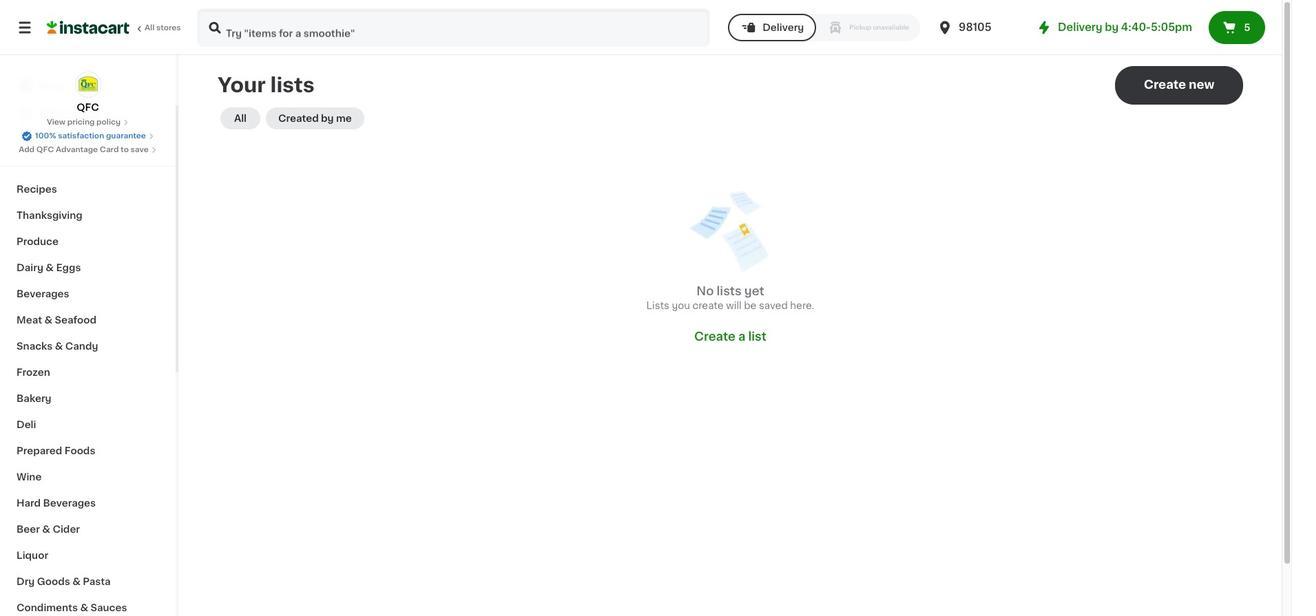 Task type: vqa. For each thing, say whether or not it's contained in the screenshot.
Recipes link
yes



Task type: locate. For each thing, give the bounding box(es) containing it.
1 horizontal spatial lists
[[717, 286, 742, 297]]

all inside button
[[234, 114, 247, 123]]

stores
[[156, 24, 181, 32]]

frozen link
[[8, 360, 167, 386]]

no
[[697, 286, 714, 297]]

lists inside no lists yet lists you create will be saved here.
[[647, 301, 670, 311]]

None search field
[[197, 8, 711, 47]]

qfc link
[[75, 72, 101, 114]]

all stores
[[145, 24, 181, 32]]

snacks & candy link
[[8, 334, 167, 360]]

create inside button
[[1145, 79, 1187, 90]]

liquor
[[17, 551, 48, 561]]

all down 'your'
[[234, 114, 247, 123]]

&
[[46, 263, 54, 273], [44, 316, 52, 325], [55, 342, 63, 352], [42, 525, 50, 535], [72, 578, 81, 587], [80, 604, 88, 613]]

save
[[131, 146, 149, 154]]

1 vertical spatial create
[[695, 332, 736, 343]]

by for delivery
[[1106, 22, 1119, 32]]

lists down the view
[[39, 136, 62, 145]]

condiments
[[17, 604, 78, 613]]

& for beer
[[42, 525, 50, 535]]

1 vertical spatial lists
[[647, 301, 670, 311]]

& right beer
[[42, 525, 50, 535]]

lists
[[271, 75, 315, 95], [717, 286, 742, 297]]

pricing
[[67, 119, 95, 126]]

1 horizontal spatial by
[[1106, 22, 1119, 32]]

lists for your
[[271, 75, 315, 95]]

buy
[[39, 108, 58, 118]]

meat & seafood
[[17, 316, 97, 325]]

dry
[[17, 578, 35, 587]]

thanksgiving link
[[8, 203, 167, 229]]

0 horizontal spatial qfc
[[36, 146, 54, 154]]

lists up will in the right of the page
[[717, 286, 742, 297]]

dairy
[[17, 263, 43, 273]]

& for meat
[[44, 316, 52, 325]]

delivery by 4:40-5:05pm
[[1059, 22, 1193, 32]]

delivery
[[1059, 22, 1103, 32], [763, 23, 805, 32]]

& for dairy
[[46, 263, 54, 273]]

0 horizontal spatial delivery
[[763, 23, 805, 32]]

all stores link
[[47, 8, 182, 47]]

created by me
[[278, 114, 352, 123]]

frozen
[[17, 368, 50, 378]]

list
[[749, 332, 767, 343]]

0 vertical spatial lists
[[271, 75, 315, 95]]

all left stores
[[145, 24, 155, 32]]

all for all stores
[[145, 24, 155, 32]]

by for created
[[321, 114, 334, 123]]

0 vertical spatial all
[[145, 24, 155, 32]]

lists for no
[[717, 286, 742, 297]]

bakery
[[17, 394, 51, 404]]

a
[[739, 332, 746, 343]]

will
[[727, 301, 742, 311]]

lists left you
[[647, 301, 670, 311]]

shop
[[39, 81, 64, 90]]

0 horizontal spatial create
[[695, 332, 736, 343]]

created
[[278, 114, 319, 123]]

& left pasta
[[72, 578, 81, 587]]

yet
[[745, 286, 765, 297]]

delivery for delivery
[[763, 23, 805, 32]]

0 vertical spatial lists
[[39, 136, 62, 145]]

no lists yet lists you create will be saved here.
[[647, 286, 815, 311]]

1 horizontal spatial delivery
[[1059, 22, 1103, 32]]

bakery link
[[8, 386, 167, 412]]

delivery inside delivery button
[[763, 23, 805, 32]]

view pricing policy link
[[47, 117, 129, 128]]

0 horizontal spatial by
[[321, 114, 334, 123]]

by left 4:40-
[[1106, 22, 1119, 32]]

0 vertical spatial qfc
[[77, 103, 99, 112]]

recipes
[[17, 185, 57, 194]]

condiments & sauces
[[17, 604, 127, 613]]

by inside 'link'
[[1106, 22, 1119, 32]]

0 vertical spatial create
[[1145, 79, 1187, 90]]

qfc up view pricing policy link
[[77, 103, 99, 112]]

beverages down the dairy & eggs
[[17, 289, 69, 299]]

all button
[[221, 108, 261, 130]]

here.
[[791, 301, 815, 311]]

1 horizontal spatial lists
[[647, 301, 670, 311]]

add qfc advantage card to save
[[19, 146, 149, 154]]

add
[[19, 146, 35, 154]]

qfc
[[77, 103, 99, 112], [36, 146, 54, 154]]

1 vertical spatial lists
[[717, 286, 742, 297]]

0 horizontal spatial all
[[145, 24, 155, 32]]

beverages
[[17, 289, 69, 299], [43, 499, 96, 509]]

create left new
[[1145, 79, 1187, 90]]

condiments & sauces link
[[8, 595, 167, 617]]

dry goods & pasta link
[[8, 569, 167, 595]]

0 vertical spatial beverages
[[17, 289, 69, 299]]

0 horizontal spatial lists
[[39, 136, 62, 145]]

deli
[[17, 420, 36, 430]]

1 vertical spatial qfc
[[36, 146, 54, 154]]

by
[[1106, 22, 1119, 32], [321, 114, 334, 123]]

& left eggs
[[46, 263, 54, 273]]

& for snacks
[[55, 342, 63, 352]]

delivery inside delivery by 4:40-5:05pm 'link'
[[1059, 22, 1103, 32]]

be
[[745, 301, 757, 311]]

Search field
[[198, 10, 709, 45]]

by inside button
[[321, 114, 334, 123]]

create
[[693, 301, 724, 311]]

0 horizontal spatial lists
[[271, 75, 315, 95]]

5
[[1245, 23, 1251, 32]]

create
[[1145, 79, 1187, 90], [695, 332, 736, 343]]

& right meat
[[44, 316, 52, 325]]

& left sauces
[[80, 604, 88, 613]]

0 vertical spatial by
[[1106, 22, 1119, 32]]

dry goods & pasta
[[17, 578, 111, 587]]

1 vertical spatial all
[[234, 114, 247, 123]]

beverages up "cider"
[[43, 499, 96, 509]]

lists inside no lists yet lists you create will be saved here.
[[717, 286, 742, 297]]

you
[[672, 301, 691, 311]]

created by me button
[[266, 108, 364, 130]]

& left candy
[[55, 342, 63, 352]]

by left me
[[321, 114, 334, 123]]

cider
[[53, 525, 80, 535]]

all
[[145, 24, 155, 32], [234, 114, 247, 123]]

lists inside "link"
[[39, 136, 62, 145]]

qfc down "100%"
[[36, 146, 54, 154]]

1 horizontal spatial create
[[1145, 79, 1187, 90]]

lists up created
[[271, 75, 315, 95]]

me
[[336, 114, 352, 123]]

1 vertical spatial by
[[321, 114, 334, 123]]

pasta
[[83, 578, 111, 587]]

5 button
[[1210, 11, 1266, 44]]

create left a
[[695, 332, 736, 343]]

produce
[[17, 237, 59, 247]]

1 vertical spatial beverages
[[43, 499, 96, 509]]

1 horizontal spatial all
[[234, 114, 247, 123]]

98105
[[959, 22, 992, 32]]

prepared foods
[[17, 447, 95, 456]]



Task type: describe. For each thing, give the bounding box(es) containing it.
hard beverages
[[17, 499, 96, 509]]

create for create new
[[1145, 79, 1187, 90]]

98105 button
[[937, 8, 1020, 47]]

create new button
[[1116, 66, 1244, 105]]

sauces
[[91, 604, 127, 613]]

goods
[[37, 578, 70, 587]]

recipes link
[[8, 176, 167, 203]]

shop link
[[8, 72, 167, 99]]

beverages inside beverages link
[[17, 289, 69, 299]]

thanksgiving
[[17, 211, 83, 221]]

lists link
[[8, 127, 167, 154]]

card
[[100, 146, 119, 154]]

5:05pm
[[1152, 22, 1193, 32]]

add qfc advantage card to save link
[[19, 145, 157, 156]]

deli link
[[8, 412, 167, 438]]

hard beverages link
[[8, 491, 167, 517]]

again
[[70, 108, 97, 118]]

your lists
[[218, 75, 315, 95]]

instacart logo image
[[47, 19, 130, 36]]

create a list
[[695, 332, 767, 343]]

to
[[121, 146, 129, 154]]

snacks
[[17, 342, 53, 352]]

qfc logo image
[[75, 72, 101, 98]]

1 horizontal spatial qfc
[[77, 103, 99, 112]]

guarantee
[[106, 132, 146, 140]]

dairy & eggs
[[17, 263, 81, 273]]

100% satisfaction guarantee
[[35, 132, 146, 140]]

beer
[[17, 525, 40, 535]]

create new
[[1145, 79, 1215, 90]]

liquor link
[[8, 543, 167, 569]]

satisfaction
[[58, 132, 104, 140]]

view
[[47, 119, 66, 126]]

your
[[218, 75, 266, 95]]

buy it again link
[[8, 99, 167, 127]]

saved
[[759, 301, 788, 311]]

service type group
[[729, 14, 921, 41]]

prepared foods link
[[8, 438, 167, 465]]

wine link
[[8, 465, 167, 491]]

create a list link
[[695, 329, 767, 345]]

seafood
[[55, 316, 97, 325]]

beverages link
[[8, 281, 167, 307]]

beer & cider
[[17, 525, 80, 535]]

snacks & candy
[[17, 342, 98, 352]]

produce link
[[8, 229, 167, 255]]

delivery by 4:40-5:05pm link
[[1037, 19, 1193, 36]]

all for all
[[234, 114, 247, 123]]

new
[[1190, 79, 1215, 90]]

& for condiments
[[80, 604, 88, 613]]

create for create a list
[[695, 332, 736, 343]]

eggs
[[56, 263, 81, 273]]

view pricing policy
[[47, 119, 121, 126]]

meat & seafood link
[[8, 307, 167, 334]]

wine
[[17, 473, 42, 482]]

100% satisfaction guarantee button
[[21, 128, 154, 142]]

policy
[[97, 119, 121, 126]]

qfc inside 'link'
[[36, 146, 54, 154]]

beer & cider link
[[8, 517, 167, 543]]

4:40-
[[1122, 22, 1152, 32]]

100%
[[35, 132, 56, 140]]

delivery for delivery by 4:40-5:05pm
[[1059, 22, 1103, 32]]

delivery button
[[729, 14, 817, 41]]

dairy & eggs link
[[8, 255, 167, 281]]

prepared
[[17, 447, 62, 456]]

meat
[[17, 316, 42, 325]]

advantage
[[56, 146, 98, 154]]

beverages inside 'hard beverages' link
[[43, 499, 96, 509]]

candy
[[65, 342, 98, 352]]

foods
[[65, 447, 95, 456]]

hard
[[17, 499, 41, 509]]



